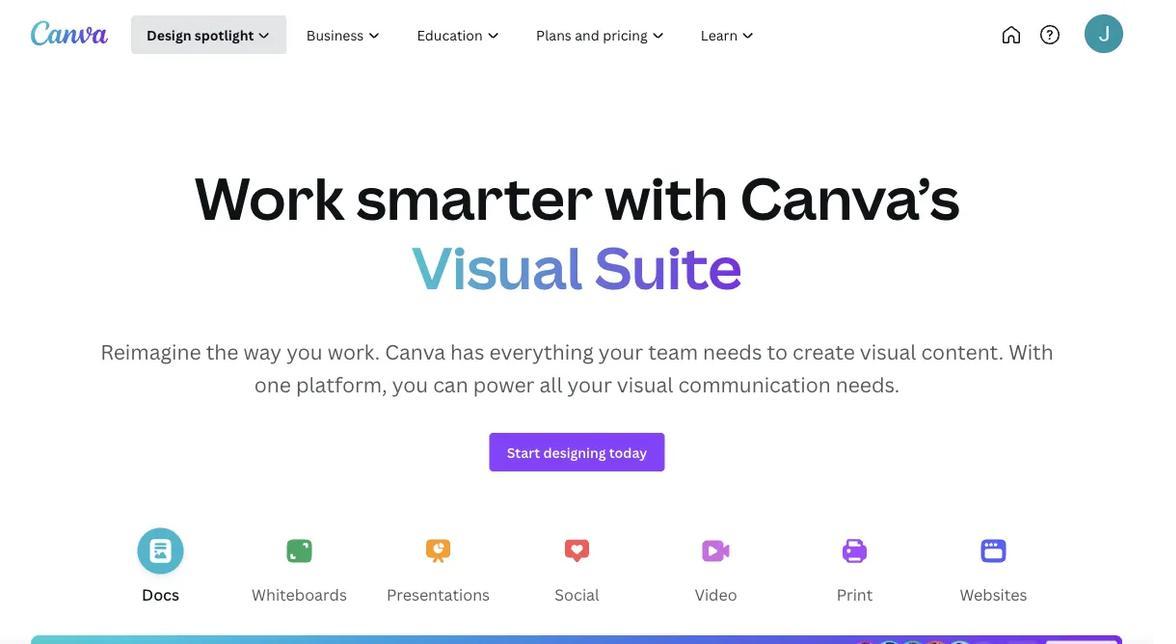 Task type: locate. For each thing, give the bounding box(es) containing it.
0 vertical spatial visual
[[860, 338, 916, 365]]

visual
[[860, 338, 916, 365], [617, 370, 673, 398]]

smarter
[[356, 158, 593, 237]]

work
[[194, 158, 345, 237]]

visual down team
[[617, 370, 673, 398]]

your right all
[[567, 370, 612, 398]]

your left team
[[599, 338, 643, 365]]

canva's
[[740, 158, 960, 237]]

communication
[[678, 370, 831, 398]]

the
[[206, 338, 239, 365]]

needs.
[[836, 370, 900, 398]]

0 horizontal spatial visual
[[617, 370, 673, 398]]

way
[[243, 338, 282, 365]]

websites button
[[940, 519, 1048, 619]]

power
[[473, 370, 535, 398]]

tab list
[[0, 519, 1154, 619]]

visual up the needs.
[[860, 338, 916, 365]]

1 vertical spatial you
[[392, 370, 428, 398]]

work.
[[327, 338, 380, 365]]

1 vertical spatial visual
[[617, 370, 673, 398]]

you right way
[[286, 338, 323, 365]]

with
[[1009, 338, 1054, 365]]

suite
[[595, 228, 742, 306]]

team
[[648, 338, 698, 365]]

all
[[540, 370, 563, 398]]

0 vertical spatial you
[[286, 338, 323, 365]]

websites
[[960, 584, 1027, 604]]

presentations button
[[384, 519, 492, 619]]

tab list containing docs
[[0, 519, 1154, 619]]

needs
[[703, 338, 762, 365]]

your
[[599, 338, 643, 365], [567, 370, 612, 398]]

reimagine
[[100, 338, 201, 365]]

has
[[450, 338, 484, 365]]

you down canva
[[392, 370, 428, 398]]

print button
[[801, 519, 909, 619]]

you
[[286, 338, 323, 365], [392, 370, 428, 398]]

canva
[[385, 338, 446, 365]]

with
[[605, 158, 728, 237]]

1 horizontal spatial visual
[[860, 338, 916, 365]]



Task type: describe. For each thing, give the bounding box(es) containing it.
social button
[[523, 519, 631, 619]]

can
[[433, 370, 468, 398]]

docs
[[142, 584, 179, 604]]

0 vertical spatial your
[[599, 338, 643, 365]]

print
[[837, 584, 873, 604]]

1 horizontal spatial you
[[392, 370, 428, 398]]

whiteboards button
[[245, 519, 353, 619]]

social
[[555, 584, 599, 604]]

docs button
[[107, 519, 215, 619]]

presentations
[[387, 584, 490, 604]]

whiteboards
[[252, 584, 347, 604]]

visual
[[412, 228, 583, 306]]

reimagine the way you work. canva has everything your team needs to create visual content. with one platform, you can power all your visual communication needs.
[[100, 338, 1054, 398]]

one
[[254, 370, 291, 398]]

to
[[767, 338, 788, 365]]

top level navigation element
[[131, 15, 836, 54]]

video button
[[662, 519, 770, 619]]

0 horizontal spatial you
[[286, 338, 323, 365]]

everything
[[489, 338, 594, 365]]

create
[[793, 338, 855, 365]]

1 vertical spatial your
[[567, 370, 612, 398]]

content.
[[921, 338, 1004, 365]]

work smarter with canva's visual suite
[[194, 158, 960, 306]]

platform,
[[296, 370, 387, 398]]

video
[[695, 584, 737, 604]]



Task type: vqa. For each thing, say whether or not it's contained in the screenshot.
E on the top right
no



